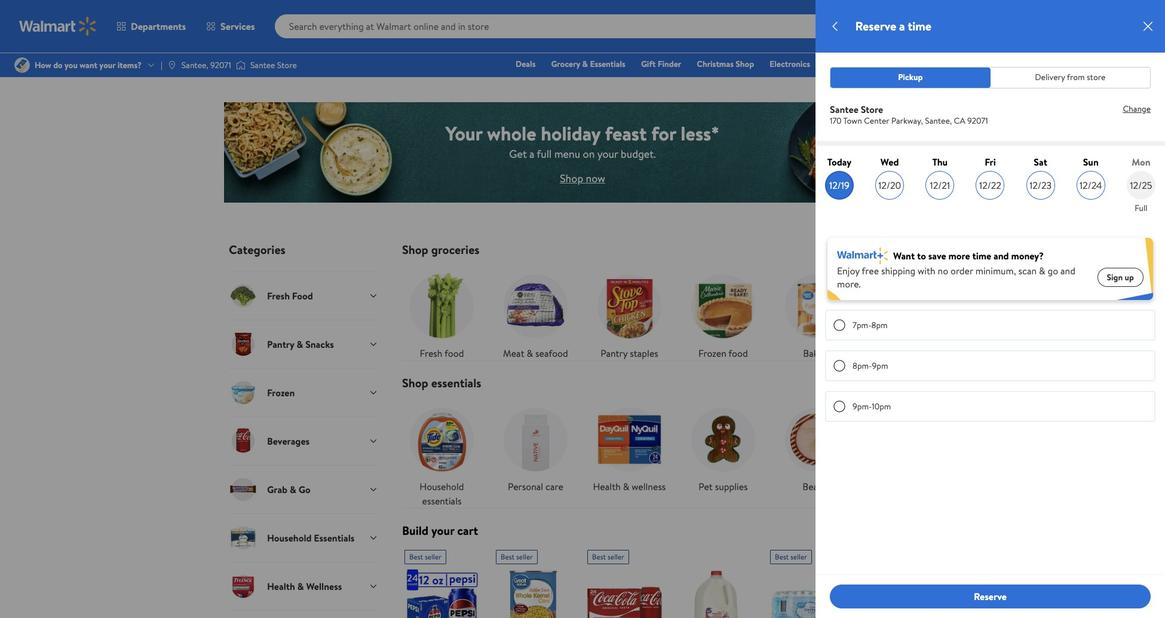 Task type: describe. For each thing, give the bounding box(es) containing it.
8pm-9pm
[[853, 360, 889, 372]]

home
[[874, 58, 896, 70]]

up
[[1125, 272, 1135, 284]]

best for great value golden sweet whole kernel corn, canned corn, 15 oz can image
[[501, 552, 515, 562]]

whole
[[487, 120, 537, 146]]

shop groceries
[[402, 242, 480, 258]]

deals link
[[511, 57, 541, 71]]

back image
[[828, 19, 842, 33]]

great value golden sweet whole kernel corn, canned corn, 15 oz can image
[[496, 569, 571, 618]]

care
[[546, 480, 564, 493]]

shipping
[[882, 264, 916, 278]]

12/24
[[1080, 178, 1103, 192]]

great value purified drinking water, 16.9 fl oz bottles, 40 count image
[[771, 569, 845, 618]]

shop for now
[[560, 171, 584, 186]]

12/22 button
[[977, 171, 1005, 199]]

7pm-8pm radio
[[834, 319, 846, 331]]

mon
[[1132, 155, 1151, 168]]

home link
[[869, 57, 902, 71]]

pet
[[699, 480, 713, 493]]

from
[[1068, 71, 1085, 83]]

great value whole vitamin d milk, gallon, 128 fl oz image
[[679, 569, 754, 618]]

fresh food link
[[402, 267, 482, 360]]

sign
[[1107, 272, 1123, 284]]

9pm-10pm
[[853, 401, 892, 413]]

thu
[[933, 155, 948, 168]]

10pm
[[872, 401, 892, 413]]

seller for great value purified drinking water, 16.9 fl oz bottles, 40 count 'image'
[[791, 552, 808, 562]]

gift cards link
[[950, 57, 998, 71]]

fresh food
[[420, 347, 464, 360]]

gift for gift cards
[[955, 58, 970, 70]]

toy
[[826, 58, 838, 70]]

sign up
[[1107, 272, 1135, 284]]

sign up button
[[1098, 268, 1144, 287]]

12/21
[[931, 178, 951, 192]]

12/21 button
[[926, 171, 955, 199]]

1 product group from the left
[[405, 545, 479, 618]]

electronics link
[[765, 57, 816, 71]]

& inside enjoy free shipping with no order minimum, scan & go and more.
[[1040, 264, 1046, 278]]

grocery & essentials link
[[546, 57, 631, 71]]

1 horizontal spatial time
[[973, 249, 992, 262]]

go
[[1048, 264, 1059, 278]]

12/20 button
[[876, 171, 905, 199]]

seafood
[[536, 347, 568, 360]]

pet supplies link
[[684, 400, 763, 494]]

coca-cola soda pop, 12 fl oz, 24 pack cans image
[[588, 569, 662, 618]]

12/25
[[1131, 178, 1153, 192]]

wed
[[881, 155, 899, 168]]

shop for essentials
[[402, 375, 429, 391]]

cards
[[972, 58, 993, 70]]

change
[[1124, 103, 1151, 114]]

change button
[[1114, 103, 1151, 114]]

shop right christmas
[[736, 58, 755, 70]]

seller for coca-cola soda pop, 12 fl oz, 24 pack cans image on the right of the page
[[608, 552, 625, 562]]

more
[[949, 249, 971, 262]]

to
[[918, 249, 927, 262]]

list for shop essentials
[[395, 390, 958, 508]]

ca
[[954, 114, 966, 126]]

one
[[1054, 58, 1072, 70]]

7pm-8pm
[[853, 319, 888, 331]]

essentials for shop essentials
[[431, 375, 482, 391]]

6 $187.37
[[1127, 13, 1145, 38]]

reserve for reserve a time
[[855, 18, 897, 34]]

shop essentials
[[402, 375, 482, 391]]

8pm-
[[853, 360, 873, 372]]

walmart+ link
[[1105, 57, 1151, 71]]

health
[[593, 480, 621, 493]]

gift cards
[[955, 58, 993, 70]]

fashion link
[[906, 57, 945, 71]]

best for great value purified drinking water, 16.9 fl oz bottles, 40 count 'image'
[[775, 552, 789, 562]]

cart
[[457, 522, 478, 539]]

delivery from store
[[1036, 71, 1106, 83]]

shop right toy
[[840, 58, 859, 70]]

close panel image
[[1142, 19, 1156, 33]]

now
[[586, 171, 606, 186]]

free
[[862, 264, 879, 278]]

walmart plus image
[[838, 247, 889, 264]]

wellness
[[632, 480, 666, 493]]

today
[[828, 155, 852, 168]]

for
[[652, 120, 677, 146]]

toy shop
[[826, 58, 859, 70]]

shop for groceries
[[402, 242, 429, 258]]

baking link
[[778, 267, 857, 360]]

& for health & wellness
[[623, 480, 630, 493]]

pantry
[[601, 347, 628, 360]]

delivery from store button
[[991, 68, 1151, 88]]

minimum,
[[976, 264, 1017, 278]]

build
[[402, 522, 429, 539]]

12/19
[[830, 178, 850, 192]]

$187.37
[[1127, 29, 1145, 38]]

get
[[510, 146, 527, 161]]

order
[[951, 264, 974, 278]]

gift for gift finder
[[641, 58, 656, 70]]

full
[[1135, 202, 1148, 214]]

christmas shop link
[[692, 57, 760, 71]]

santee
[[830, 103, 859, 116]]

best seller for fourth product 'group' from right
[[410, 552, 442, 562]]

parkway,
[[892, 114, 924, 126]]

want to save more time and money?
[[894, 249, 1044, 262]]

12/20
[[879, 178, 902, 192]]



Task type: vqa. For each thing, say whether or not it's contained in the screenshot.
Vanities
no



Task type: locate. For each thing, give the bounding box(es) containing it.
list containing fresh food
[[395, 257, 958, 360]]

gift
[[641, 58, 656, 70], [955, 58, 970, 70]]

frozen
[[699, 347, 727, 360]]

0 vertical spatial time
[[908, 18, 932, 34]]

0 horizontal spatial a
[[530, 146, 535, 161]]

1 vertical spatial time
[[973, 249, 992, 262]]

1 horizontal spatial and
[[1061, 264, 1076, 278]]

holiday
[[541, 120, 601, 146]]

seller
[[425, 552, 442, 562], [517, 552, 533, 562], [608, 552, 625, 562], [791, 552, 808, 562]]

and
[[994, 249, 1010, 262], [1061, 264, 1076, 278]]

3 product group from the left
[[588, 545, 662, 618]]

store
[[1087, 71, 1106, 83]]

money?
[[1012, 249, 1044, 262]]

center
[[864, 114, 890, 126]]

your inside your whole holiday feast for less* get a full menu on your budget.
[[598, 146, 618, 161]]

& right the meat
[[527, 347, 533, 360]]

a inside dialog
[[899, 18, 905, 34]]

best for coca-cola soda pop, 12 fl oz, 24 pack cans image on the right of the page
[[592, 552, 606, 562]]

great value 2% reduced fat milk, 128 fl oz image
[[862, 569, 937, 618]]

0 vertical spatial list
[[395, 257, 958, 360]]

2 seller from the left
[[517, 552, 533, 562]]

2 product group from the left
[[496, 545, 571, 618]]

Walmart Site-Wide search field
[[275, 14, 960, 38]]

0 vertical spatial your
[[598, 146, 618, 161]]

4 seller from the left
[[791, 552, 808, 562]]

time up minimum,
[[973, 249, 992, 262]]

food for fresh food
[[445, 347, 464, 360]]

shop down fresh
[[402, 375, 429, 391]]

store
[[861, 103, 884, 116]]

gift finder
[[641, 58, 682, 70]]

1 food from the left
[[445, 347, 464, 360]]

baking
[[804, 347, 831, 360]]

0 horizontal spatial gift
[[641, 58, 656, 70]]

fashion
[[912, 58, 940, 70]]

sun
[[1084, 155, 1099, 168]]

3 seller from the left
[[608, 552, 625, 562]]

1 gift from the left
[[641, 58, 656, 70]]

6
[[1139, 13, 1143, 23]]

8pm
[[872, 319, 888, 331]]

essentials down 'fresh food'
[[431, 375, 482, 391]]

1 vertical spatial a
[[530, 146, 535, 161]]

candy
[[898, 347, 925, 360]]

food for frozen food
[[729, 347, 748, 360]]

best up great value purified drinking water, 16.9 fl oz bottles, 40 count 'image'
[[775, 552, 789, 562]]

pantry staples link
[[590, 267, 670, 360]]

essentials for household essentials
[[422, 494, 462, 508]]

0 vertical spatial and
[[994, 249, 1010, 262]]

12/22
[[980, 178, 1002, 192]]

best seller down build at bottom left
[[410, 552, 442, 562]]

a inside your whole holiday feast for less* get a full menu on your budget.
[[530, 146, 535, 161]]

essentials down household
[[422, 494, 462, 508]]

less*
[[681, 120, 720, 146]]

santee,
[[926, 114, 952, 126]]

2 best from the left
[[501, 552, 515, 562]]

1 vertical spatial list
[[395, 390, 958, 508]]

menu
[[555, 146, 581, 161]]

electronics
[[770, 58, 811, 70]]

reserve a time dialog
[[816, 0, 1166, 618]]

seller for great value golden sweet whole kernel corn, canned corn, 15 oz can image
[[517, 552, 533, 562]]

sat
[[1034, 155, 1048, 168]]

1 horizontal spatial food
[[729, 347, 748, 360]]

1 vertical spatial your
[[432, 522, 455, 539]]

and up minimum,
[[994, 249, 1010, 262]]

0 vertical spatial reserve
[[855, 18, 897, 34]]

household essentials link
[[402, 400, 482, 508]]

92071
[[968, 114, 989, 126]]

1 vertical spatial and
[[1061, 264, 1076, 278]]

christmas shop
[[697, 58, 755, 70]]

toy shop link
[[821, 57, 864, 71]]

4 best from the left
[[775, 552, 789, 562]]

best seller for first product 'group' from the right
[[775, 552, 808, 562]]

& for grocery & essentials
[[583, 58, 588, 70]]

gift left cards
[[955, 58, 970, 70]]

a
[[899, 18, 905, 34], [530, 146, 535, 161]]

1 list from the top
[[395, 257, 958, 360]]

1 horizontal spatial a
[[899, 18, 905, 34]]

food right "frozen"
[[729, 347, 748, 360]]

best seller up coca-cola soda pop, 12 fl oz, 24 pack cans image on the right of the page
[[592, 552, 625, 562]]

fresh
[[420, 347, 443, 360]]

essentials
[[431, 375, 482, 391], [422, 494, 462, 508]]

frozen food link
[[684, 267, 763, 360]]

1 vertical spatial essentials
[[422, 494, 462, 508]]

best down build at bottom left
[[410, 552, 423, 562]]

best up coca-cola soda pop, 12 fl oz, 24 pack cans image on the right of the page
[[592, 552, 606, 562]]

candy link
[[872, 267, 951, 360]]

your left cart
[[432, 522, 455, 539]]

pet supplies
[[699, 480, 748, 493]]

walmart+
[[1110, 58, 1146, 70]]

shop now link
[[560, 171, 606, 186]]

1 best from the left
[[410, 552, 423, 562]]

your
[[446, 120, 483, 146]]

& right grocery
[[583, 58, 588, 70]]

1 horizontal spatial reserve
[[974, 590, 1007, 603]]

9pm-10pm radio
[[834, 401, 846, 413]]

a left 'full'
[[530, 146, 535, 161]]

shop now
[[560, 171, 606, 186]]

debit
[[1074, 58, 1095, 70]]

shop left the groceries
[[402, 242, 429, 258]]

with
[[918, 264, 936, 278]]

12/25 button
[[1127, 171, 1156, 199]]

3 best seller from the left
[[592, 552, 625, 562]]

your right the on
[[598, 146, 618, 161]]

& for meat & seafood
[[527, 347, 533, 360]]

Search search field
[[275, 14, 960, 38]]

scan
[[1019, 264, 1037, 278]]

12/23
[[1030, 178, 1052, 192]]

0 horizontal spatial food
[[445, 347, 464, 360]]

1 best seller from the left
[[410, 552, 442, 562]]

& left go
[[1040, 264, 1046, 278]]

list for shop groceries
[[395, 257, 958, 360]]

2 list from the top
[[395, 390, 958, 508]]

household essentials
[[420, 480, 464, 508]]

12/23 button
[[1027, 171, 1056, 199]]

one debit link
[[1049, 57, 1100, 71]]

food right fresh
[[445, 347, 464, 360]]

seller down build your cart
[[425, 552, 442, 562]]

finder
[[658, 58, 682, 70]]

0 horizontal spatial your
[[432, 522, 455, 539]]

1 horizontal spatial your
[[598, 146, 618, 161]]

full
[[537, 146, 552, 161]]

meat & seafood link
[[496, 267, 576, 360]]

best seller
[[410, 552, 442, 562], [501, 552, 533, 562], [592, 552, 625, 562], [775, 552, 808, 562]]

seller up great value purified drinking water, 16.9 fl oz bottles, 40 count 'image'
[[791, 552, 808, 562]]

list containing household essentials
[[395, 390, 958, 508]]

seller up great value golden sweet whole kernel corn, canned corn, 15 oz can image
[[517, 552, 533, 562]]

shop left now
[[560, 171, 584, 186]]

12/24 button
[[1077, 171, 1106, 199]]

a up home link
[[899, 18, 905, 34]]

no
[[938, 264, 949, 278]]

2 food from the left
[[729, 347, 748, 360]]

best seller for second product 'group' from the right
[[592, 552, 625, 562]]

and right go
[[1061, 264, 1076, 278]]

essentials
[[590, 58, 626, 70]]

gift left finder
[[641, 58, 656, 70]]

0 vertical spatial a
[[899, 18, 905, 34]]

reserve for reserve
[[974, 590, 1007, 603]]

0 vertical spatial essentials
[[431, 375, 482, 391]]

seller for pepsi soda pop, 12 fl oz cans, 24 pack image
[[425, 552, 442, 562]]

1 horizontal spatial gift
[[955, 58, 970, 70]]

9pm-
[[853, 401, 872, 413]]

3 best from the left
[[592, 552, 606, 562]]

list
[[395, 257, 958, 360], [395, 390, 958, 508]]

pepsi soda pop, 12 fl oz cans, 24 pack image
[[405, 569, 479, 618]]

best seller up great value golden sweet whole kernel corn, canned corn, 15 oz can image
[[501, 552, 533, 562]]

your
[[598, 146, 618, 161], [432, 522, 455, 539]]

want
[[894, 249, 915, 262]]

4 product group from the left
[[771, 545, 845, 618]]

product group
[[405, 545, 479, 618], [496, 545, 571, 618], [588, 545, 662, 618], [771, 545, 845, 618]]

santee store 170 town center parkway, santee, ca 92071
[[830, 103, 989, 126]]

food
[[445, 347, 464, 360], [729, 347, 748, 360]]

seller up coca-cola soda pop, 12 fl oz, 24 pack cans image on the right of the page
[[608, 552, 625, 562]]

0 horizontal spatial and
[[994, 249, 1010, 262]]

best for pepsi soda pop, 12 fl oz cans, 24 pack image
[[410, 552, 423, 562]]

on
[[583, 146, 595, 161]]

best
[[410, 552, 423, 562], [501, 552, 515, 562], [592, 552, 606, 562], [775, 552, 789, 562]]

household
[[420, 480, 464, 493]]

and inside enjoy free shipping with no order minimum, scan & go and more.
[[1061, 264, 1076, 278]]

reserve inside button
[[974, 590, 1007, 603]]

your whole holiday feast for less*. get a full menu on your budget. shop now. image
[[224, 101, 942, 204]]

best seller for 2nd product 'group' from the left
[[501, 552, 533, 562]]

0 horizontal spatial reserve
[[855, 18, 897, 34]]

& right health
[[623, 480, 630, 493]]

pickup
[[899, 71, 923, 83]]

beauty link
[[778, 400, 857, 494]]

time up 'fashion' link
[[908, 18, 932, 34]]

1 vertical spatial reserve
[[974, 590, 1007, 603]]

meat
[[503, 347, 525, 360]]

walmart image
[[19, 17, 97, 36]]

essentials inside household essentials
[[422, 494, 462, 508]]

4 best seller from the left
[[775, 552, 808, 562]]

1 seller from the left
[[425, 552, 442, 562]]

best up great value golden sweet whole kernel corn, canned corn, 15 oz can image
[[501, 552, 515, 562]]

budget.
[[621, 146, 656, 161]]

reserve
[[855, 18, 897, 34], [974, 590, 1007, 603]]

&
[[583, 58, 588, 70], [1040, 264, 1046, 278], [527, 347, 533, 360], [623, 480, 630, 493]]

8pm-9pm radio
[[834, 360, 846, 372]]

170
[[830, 114, 842, 126]]

2 best seller from the left
[[501, 552, 533, 562]]

one debit
[[1054, 58, 1095, 70]]

0 horizontal spatial time
[[908, 18, 932, 34]]

personal
[[508, 480, 544, 493]]

build your cart
[[402, 522, 478, 539]]

best seller up great value purified drinking water, 16.9 fl oz bottles, 40 count 'image'
[[775, 552, 808, 562]]

2 gift from the left
[[955, 58, 970, 70]]



